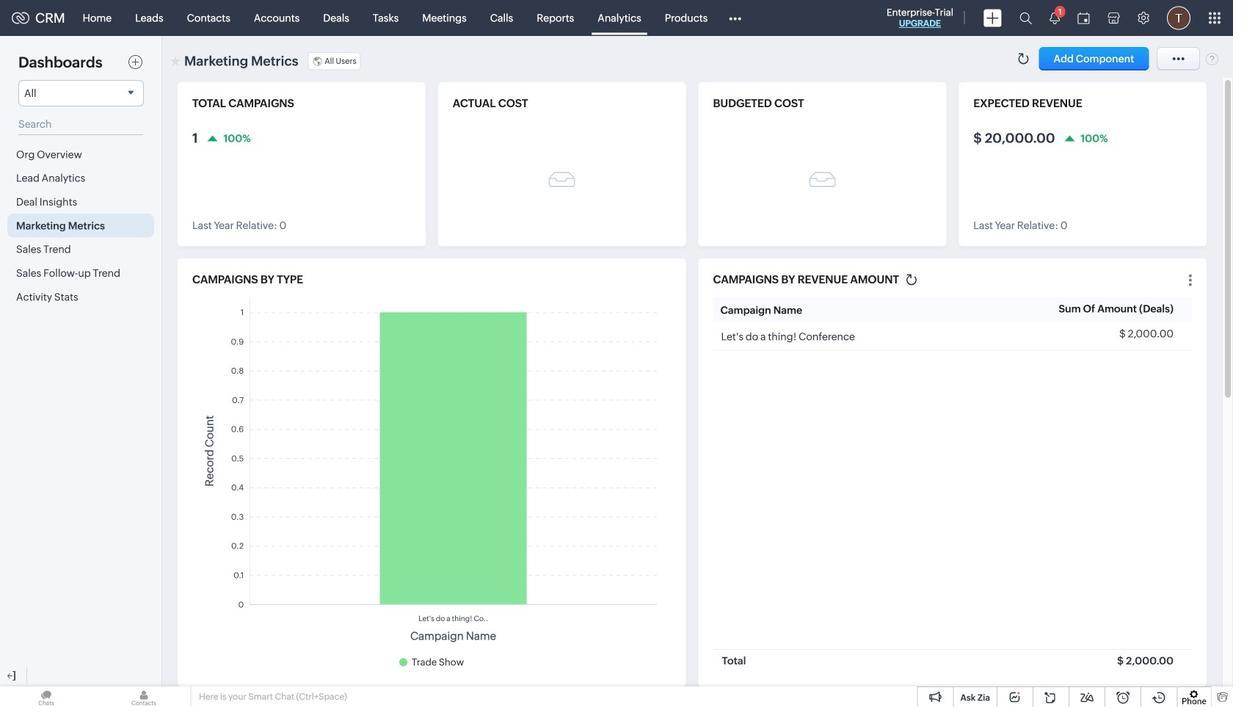 Task type: vqa. For each thing, say whether or not it's contained in the screenshot.
the image
no



Task type: describe. For each thing, give the bounding box(es) containing it.
search element
[[1011, 0, 1042, 36]]

create menu image
[[984, 9, 1003, 27]]

Other Modules field
[[720, 6, 752, 30]]

calendar image
[[1078, 12, 1091, 24]]

contacts image
[[98, 687, 190, 707]]

search image
[[1020, 12, 1033, 24]]



Task type: locate. For each thing, give the bounding box(es) containing it.
create menu element
[[975, 0, 1011, 36]]

None button
[[1040, 47, 1150, 71]]

profile image
[[1168, 6, 1191, 30]]

chats image
[[0, 687, 93, 707]]

logo image
[[12, 12, 29, 24]]

help image
[[1207, 52, 1219, 65]]

Search text field
[[18, 114, 143, 135]]

profile element
[[1159, 0, 1200, 36]]

None field
[[18, 80, 144, 107]]

signals element
[[1042, 0, 1069, 36]]



